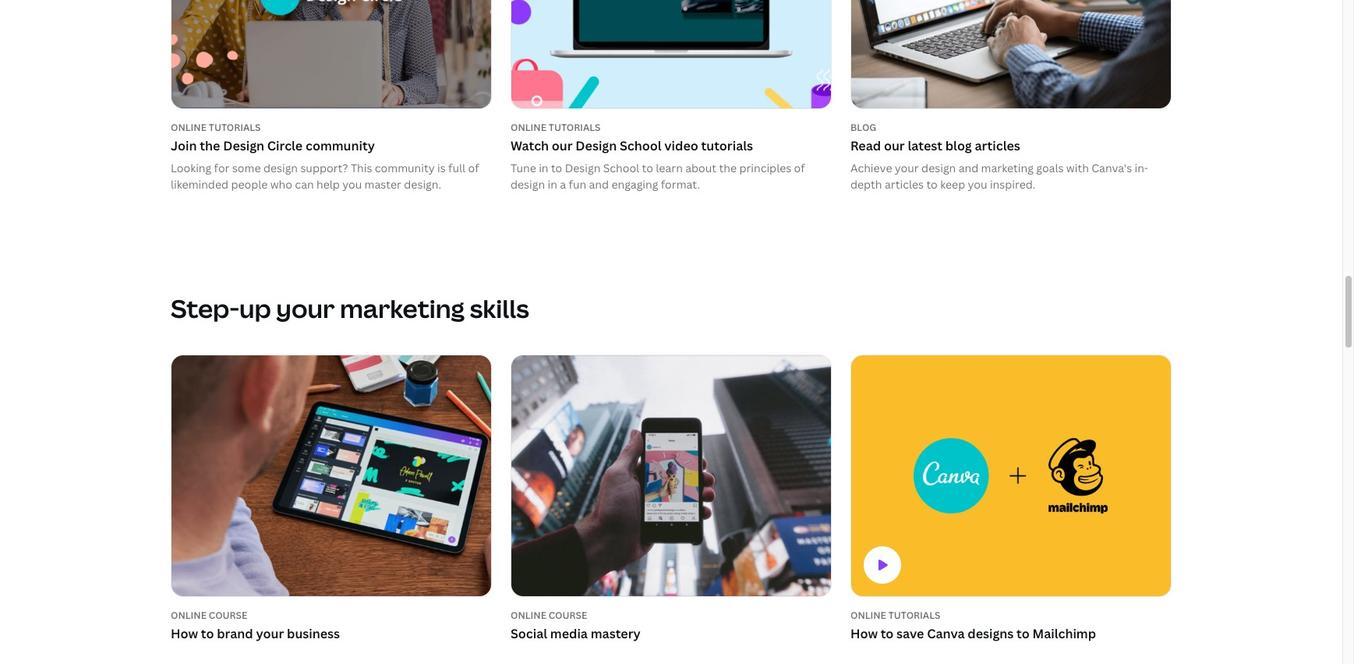 Task type: describe. For each thing, give the bounding box(es) containing it.
skills
[[470, 291, 529, 325]]

online course social media mastery
[[511, 609, 641, 643]]

keep
[[940, 177, 965, 192]]

to up engaging
[[642, 160, 653, 175]]

looking
[[171, 160, 211, 175]]

this
[[351, 160, 372, 175]]

mailchimp
[[1033, 626, 1096, 643]]

online tutorials watch our design school video tutorials
[[511, 121, 753, 155]]

1 vertical spatial in
[[548, 177, 557, 192]]

online tutorials join the design circle community
[[171, 121, 375, 155]]

online
[[171, 121, 207, 134]]

help
[[317, 177, 340, 192]]

looking for some design support? this community is full of likeminded people who can help you master design.
[[171, 160, 479, 192]]

read
[[851, 137, 881, 155]]

latest
[[908, 137, 943, 155]]

of inside "looking for some design support? this community is full of likeminded people who can help you master design."
[[468, 160, 479, 175]]

support?
[[300, 160, 348, 175]]

community for circle
[[306, 137, 375, 155]]

can
[[295, 177, 314, 192]]

engaging
[[612, 177, 658, 192]]

likeminded
[[171, 177, 228, 192]]

business
[[287, 626, 340, 643]]

online for save
[[851, 609, 886, 622]]

of inside tune in to design school to learn about the principles of design in a fun and engaging format.
[[794, 160, 805, 175]]

how for save
[[851, 626, 878, 643]]

brand
[[217, 626, 253, 643]]

the inside the online tutorials join the design circle community
[[200, 137, 220, 155]]

your inside online course how to brand your business
[[256, 626, 284, 643]]

learn
[[656, 160, 683, 175]]

watch design school image
[[511, 0, 831, 108]]

online tutorials how to save canva designs to mailchimp
[[851, 609, 1096, 643]]

tutorials for save
[[889, 609, 941, 622]]

tutorials
[[701, 137, 753, 155]]

about
[[685, 160, 717, 175]]

online for mastery
[[511, 609, 547, 622]]

canva's
[[1092, 160, 1132, 175]]

design.
[[404, 177, 441, 192]]

to up a
[[551, 160, 562, 175]]

blog read our latest blog articles
[[851, 121, 1020, 155]]

design inside "looking for some design support? this community is full of likeminded people who can help you master design."
[[263, 160, 298, 175]]

designs
[[968, 626, 1014, 643]]

canva
[[927, 626, 965, 643]]

design for school
[[576, 137, 617, 155]]

for
[[214, 160, 230, 175]]

course canva for the classroom 3 image
[[851, 355, 1171, 596]]

who
[[270, 177, 292, 192]]

design inside tune in to design school to learn about the principles of design in a fun and engaging format.
[[511, 177, 545, 192]]

tutorials
[[209, 121, 261, 134]]

step-
[[171, 291, 239, 325]]

articles inside the achieve your design and marketing goals with canva's in- depth articles to keep you inspired.
[[885, 177, 924, 192]]



Task type: vqa. For each thing, say whether or not it's contained in the screenshot.
the
yes



Task type: locate. For each thing, give the bounding box(es) containing it.
design
[[223, 137, 264, 155], [576, 137, 617, 155], [565, 160, 601, 175]]

0 vertical spatial your
[[895, 160, 919, 175]]

in
[[539, 160, 548, 175], [548, 177, 557, 192]]

community inside the online tutorials join the design circle community
[[306, 137, 375, 155]]

1 horizontal spatial the
[[719, 160, 737, 175]]

course up the media
[[549, 609, 587, 622]]

0 vertical spatial school
[[620, 137, 662, 155]]

course canva for the classroom 2 image
[[511, 355, 831, 596]]

2 you from the left
[[968, 177, 987, 192]]

articles inside blog read our latest blog articles
[[975, 137, 1020, 155]]

tutorials for design
[[549, 121, 601, 134]]

up
[[239, 291, 271, 325]]

tutorials inside online tutorials how to save canva designs to mailchimp
[[889, 609, 941, 622]]

0 vertical spatial tutorials
[[549, 121, 601, 134]]

watch
[[511, 137, 549, 155]]

our right read
[[884, 137, 905, 155]]

in left a
[[548, 177, 557, 192]]

0 vertical spatial in
[[539, 160, 548, 175]]

course inside online course social media mastery
[[549, 609, 587, 622]]

design down tune
[[511, 177, 545, 192]]

online for brand
[[171, 609, 207, 622]]

tutorials up save
[[889, 609, 941, 622]]

how inside online course how to brand your business
[[171, 626, 198, 643]]

school inside online tutorials watch our design school video tutorials
[[620, 137, 662, 155]]

1 vertical spatial your
[[276, 291, 335, 325]]

our inside blog read our latest blog articles
[[884, 137, 905, 155]]

1 vertical spatial school
[[603, 160, 639, 175]]

1 how from the left
[[171, 626, 198, 643]]

and inside tune in to design school to learn about the principles of design in a fun and engaging format.
[[589, 177, 609, 192]]

0 vertical spatial and
[[959, 160, 979, 175]]

the inside tune in to design school to learn about the principles of design in a fun and engaging format.
[[719, 160, 737, 175]]

goals
[[1036, 160, 1064, 175]]

online inside online tutorials how to save canva designs to mailchimp
[[851, 609, 886, 622]]

of right 'principles'
[[794, 160, 805, 175]]

master
[[365, 177, 401, 192]]

0 horizontal spatial you
[[342, 177, 362, 192]]

your inside the achieve your design and marketing goals with canva's in- depth articles to keep you inspired.
[[895, 160, 919, 175]]

mastery
[[591, 626, 641, 643]]

how left save
[[851, 626, 878, 643]]

some
[[232, 160, 261, 175]]

school inside tune in to design school to learn about the principles of design in a fun and engaging format.
[[603, 160, 639, 175]]

our
[[552, 137, 573, 155], [884, 137, 905, 155]]

2 horizontal spatial design
[[922, 160, 956, 175]]

full
[[448, 160, 466, 175]]

0 vertical spatial community
[[306, 137, 375, 155]]

community inside "looking for some design support? this community is full of likeminded people who can help you master design."
[[375, 160, 435, 175]]

design inside online tutorials watch our design school video tutorials
[[576, 137, 617, 155]]

to
[[551, 160, 562, 175], [642, 160, 653, 175], [927, 177, 938, 192], [201, 626, 214, 643], [881, 626, 894, 643], [1017, 626, 1030, 643]]

you down this
[[342, 177, 362, 192]]

depth
[[851, 177, 882, 192]]

0 horizontal spatial articles
[[885, 177, 924, 192]]

social
[[511, 626, 547, 643]]

blog
[[851, 121, 877, 134]]

1 you from the left
[[342, 177, 362, 192]]

marketing inside the achieve your design and marketing goals with canva's in- depth articles to keep you inspired.
[[981, 160, 1034, 175]]

to left save
[[881, 626, 894, 643]]

0 horizontal spatial the
[[200, 137, 220, 155]]

online inside online course social media mastery
[[511, 609, 547, 622]]

2 of from the left
[[794, 160, 805, 175]]

a
[[560, 177, 566, 192]]

2 course from the left
[[549, 609, 587, 622]]

to inside online course how to brand your business
[[201, 626, 214, 643]]

course up brand
[[209, 609, 247, 622]]

and inside the achieve your design and marketing goals with canva's in- depth articles to keep you inspired.
[[959, 160, 979, 175]]

format.
[[661, 177, 700, 192]]

0 horizontal spatial how
[[171, 626, 198, 643]]

2 how from the left
[[851, 626, 878, 643]]

course canva for the classroom image
[[172, 355, 491, 596]]

1 horizontal spatial tutorials
[[889, 609, 941, 622]]

step-up your marketing skills
[[171, 291, 529, 325]]

tune
[[511, 160, 536, 175]]

your right up on the top left of the page
[[276, 291, 335, 325]]

blog articles image
[[851, 0, 1171, 108]]

fun
[[569, 177, 586, 192]]

design inside the online tutorials join the design circle community
[[223, 137, 264, 155]]

in-
[[1135, 160, 1149, 175]]

1 horizontal spatial of
[[794, 160, 805, 175]]

inspired.
[[990, 177, 1036, 192]]

how for brand
[[171, 626, 198, 643]]

1 horizontal spatial and
[[959, 160, 979, 175]]

course for to
[[209, 609, 247, 622]]

to right the designs
[[1017, 626, 1030, 643]]

1 horizontal spatial how
[[851, 626, 878, 643]]

online course how to brand your business
[[171, 609, 340, 643]]

design inside the achieve your design and marketing goals with canva's in- depth articles to keep you inspired.
[[922, 160, 956, 175]]

online for design
[[511, 121, 547, 134]]

our inside online tutorials watch our design school video tutorials
[[552, 137, 573, 155]]

you
[[342, 177, 362, 192], [968, 177, 987, 192]]

0 horizontal spatial design
[[263, 160, 298, 175]]

2 vertical spatial your
[[256, 626, 284, 643]]

online inside online course how to brand your business
[[171, 609, 207, 622]]

blog
[[946, 137, 972, 155]]

achieve
[[851, 160, 892, 175]]

0 horizontal spatial of
[[468, 160, 479, 175]]

community for this
[[375, 160, 435, 175]]

0 vertical spatial articles
[[975, 137, 1020, 155]]

0 horizontal spatial and
[[589, 177, 609, 192]]

community up support?
[[306, 137, 375, 155]]

1 horizontal spatial marketing
[[981, 160, 1034, 175]]

the down tutorials
[[719, 160, 737, 175]]

course inside online course how to brand your business
[[209, 609, 247, 622]]

of
[[468, 160, 479, 175], [794, 160, 805, 175]]

community up design.
[[375, 160, 435, 175]]

marketing
[[981, 160, 1034, 175], [340, 291, 465, 325]]

design up who
[[263, 160, 298, 175]]

how inside online tutorials how to save canva designs to mailchimp
[[851, 626, 878, 643]]

you inside "looking for some design support? this community is full of likeminded people who can help you master design."
[[342, 177, 362, 192]]

1 horizontal spatial course
[[549, 609, 587, 622]]

the up for
[[200, 137, 220, 155]]

0 vertical spatial the
[[200, 137, 220, 155]]

tutorials up watch at the left top of page
[[549, 121, 601, 134]]

design inside tune in to design school to learn about the principles of design in a fun and engaging format.
[[565, 160, 601, 175]]

video
[[665, 137, 698, 155]]

save
[[897, 626, 924, 643]]

course for media
[[549, 609, 587, 622]]

articles down the achieve
[[885, 177, 924, 192]]

1 of from the left
[[468, 160, 479, 175]]

to left brand
[[201, 626, 214, 643]]

in right tune
[[539, 160, 548, 175]]

1 vertical spatial tutorials
[[889, 609, 941, 622]]

community
[[306, 137, 375, 155], [375, 160, 435, 175]]

school
[[620, 137, 662, 155], [603, 160, 639, 175]]

how left brand
[[171, 626, 198, 643]]

your down "latest"
[[895, 160, 919, 175]]

you inside the achieve your design and marketing goals with canva's in- depth articles to keep you inspired.
[[968, 177, 987, 192]]

design circle image
[[172, 0, 491, 108]]

people
[[231, 177, 268, 192]]

0 horizontal spatial tutorials
[[549, 121, 601, 134]]

articles up the achieve your design and marketing goals with canva's in- depth articles to keep you inspired.
[[975, 137, 1020, 155]]

and up keep
[[959, 160, 979, 175]]

0 vertical spatial marketing
[[981, 160, 1034, 175]]

circle
[[267, 137, 303, 155]]

school up tune in to design school to learn about the principles of design in a fun and engaging format.
[[620, 137, 662, 155]]

1 vertical spatial community
[[375, 160, 435, 175]]

join
[[171, 137, 197, 155]]

achieve your design and marketing goals with canva's in- depth articles to keep you inspired.
[[851, 160, 1149, 192]]

tutorials inside online tutorials watch our design school video tutorials
[[549, 121, 601, 134]]

design
[[263, 160, 298, 175], [922, 160, 956, 175], [511, 177, 545, 192]]

1 vertical spatial the
[[719, 160, 737, 175]]

0 horizontal spatial marketing
[[340, 291, 465, 325]]

1 horizontal spatial you
[[968, 177, 987, 192]]

tutorials
[[549, 121, 601, 134], [889, 609, 941, 622]]

1 vertical spatial and
[[589, 177, 609, 192]]

online inside online tutorials watch our design school video tutorials
[[511, 121, 547, 134]]

to left keep
[[927, 177, 938, 192]]

and
[[959, 160, 979, 175], [589, 177, 609, 192]]

1 horizontal spatial design
[[511, 177, 545, 192]]

your right brand
[[256, 626, 284, 643]]

1 vertical spatial articles
[[885, 177, 924, 192]]

1 course from the left
[[209, 609, 247, 622]]

of right full
[[468, 160, 479, 175]]

to inside the achieve your design and marketing goals with canva's in- depth articles to keep you inspired.
[[927, 177, 938, 192]]

1 vertical spatial marketing
[[340, 291, 465, 325]]

1 horizontal spatial articles
[[975, 137, 1020, 155]]

and right fun
[[589, 177, 609, 192]]

articles
[[975, 137, 1020, 155], [885, 177, 924, 192]]

1 our from the left
[[552, 137, 573, 155]]

with
[[1066, 160, 1089, 175]]

is
[[437, 160, 446, 175]]

design for circle
[[223, 137, 264, 155]]

you right keep
[[968, 177, 987, 192]]

course
[[209, 609, 247, 622], [549, 609, 587, 622]]

the
[[200, 137, 220, 155], [719, 160, 737, 175]]

how
[[171, 626, 198, 643], [851, 626, 878, 643]]

1 horizontal spatial our
[[884, 137, 905, 155]]

school up engaging
[[603, 160, 639, 175]]

online
[[511, 121, 547, 134], [171, 609, 207, 622], [511, 609, 547, 622], [851, 609, 886, 622]]

design up keep
[[922, 160, 956, 175]]

our right watch at the left top of page
[[552, 137, 573, 155]]

tune in to design school to learn about the principles of design in a fun and engaging format.
[[511, 160, 805, 192]]

principles
[[739, 160, 792, 175]]

your
[[895, 160, 919, 175], [276, 291, 335, 325], [256, 626, 284, 643]]

0 horizontal spatial our
[[552, 137, 573, 155]]

0 horizontal spatial course
[[209, 609, 247, 622]]

media
[[550, 626, 588, 643]]

2 our from the left
[[884, 137, 905, 155]]



